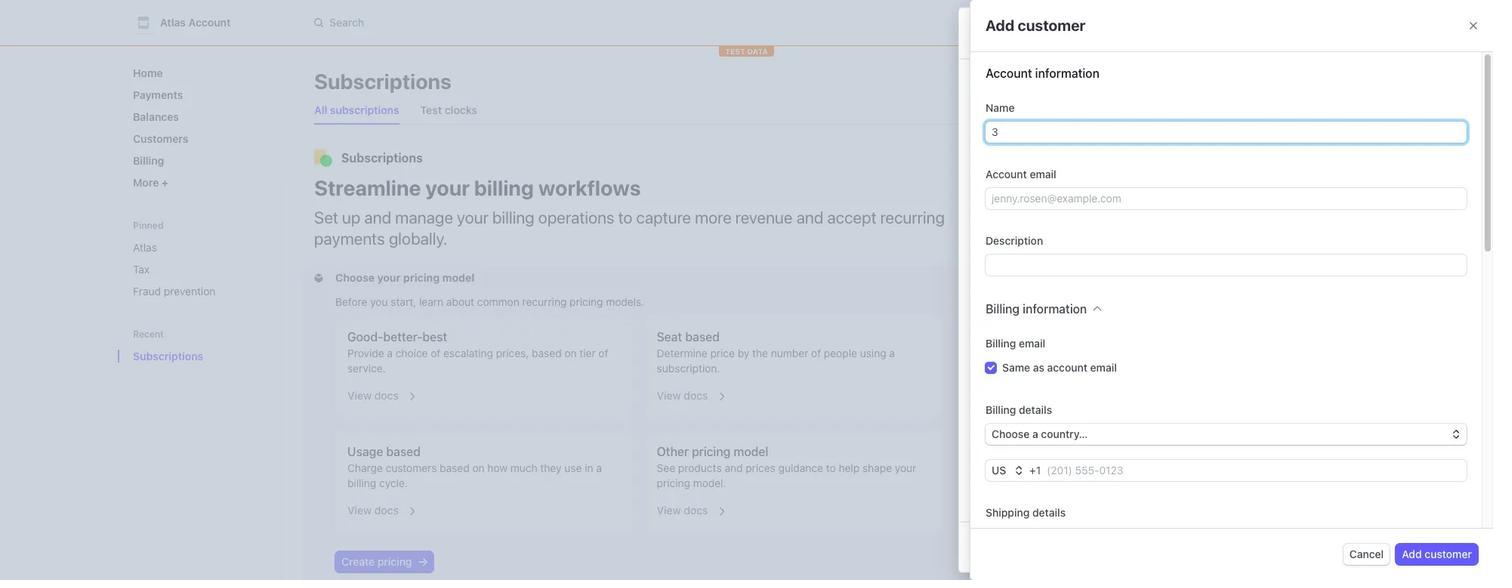 Task type: describe. For each thing, give the bounding box(es) containing it.
model.
[[693, 477, 726, 489]]

filter
[[1034, 75, 1060, 88]]

fraud prevention link
[[127, 279, 272, 304]]

product
[[989, 323, 1030, 333]]

pinned
[[133, 220, 164, 231]]

view for other pricing model
[[657, 504, 681, 517]]

a inside good-better-best provide a choice of escalating prices, based on tier of service.
[[387, 347, 393, 360]]

view docs button for seat
[[648, 379, 727, 406]]

set
[[314, 208, 338, 227]]

invoice inside create a test subscription dialog
[[1114, 510, 1147, 522]]

home
[[133, 66, 163, 79]]

on inside billing scale 0.8% on recurring payments and one-time invoice payments automate quoting, subscription billing, invoicing, revenue recovery, and revenue recognition.
[[1050, 284, 1062, 297]]

view docs for usage
[[347, 504, 399, 517]]

how
[[487, 461, 508, 474]]

payments up automate
[[1022, 297, 1070, 310]]

model inside dropdown button
[[442, 271, 474, 284]]

payments inside streamline your billing workflows set up and manage your billing operations to capture more revenue and accept recurring payments globally.
[[314, 229, 385, 248]]

bill  starting
[[989, 455, 1054, 469]]

create pricing
[[341, 555, 412, 568]]

subscription.
[[657, 362, 720, 375]]

or
[[1182, 222, 1192, 235]]

information for account information
[[1035, 66, 1100, 80]]

(201) 555-0123 telephone field
[[1041, 460, 1467, 481]]

description
[[986, 234, 1043, 247]]

2 vertical spatial email
[[1090, 361, 1117, 374]]

payments link
[[127, 82, 272, 107]]

view for good-better-best
[[347, 389, 372, 402]]

choose your pricing model button
[[314, 270, 477, 285]]

you
[[370, 295, 388, 308]]

payments
[[133, 88, 183, 101]]

add product
[[989, 401, 1049, 413]]

generated.
[[1182, 510, 1234, 522]]

accept
[[827, 208, 877, 227]]

a inside seat based determine price by the number of people using a subscription.
[[889, 347, 895, 360]]

Name text field
[[986, 122, 1467, 143]]

docs for charge
[[374, 504, 399, 517]]

choice
[[396, 347, 428, 360]]

based up "customers"
[[386, 445, 421, 458]]

billing for billing email
[[986, 337, 1016, 350]]

billing for billing starter
[[1037, 183, 1068, 196]]

and right up
[[364, 208, 391, 227]]

good-better-best provide a choice of escalating prices, based on tier of service.
[[347, 330, 608, 375]]

view docs for seat
[[657, 389, 708, 402]]

add customer button
[[1396, 544, 1478, 565]]

best
[[423, 330, 447, 344]]

and left accept
[[796, 208, 824, 227]]

search
[[329, 16, 364, 29]]

bill
[[989, 455, 1006, 469]]

trials
[[1155, 222, 1179, 235]]

atlas account button
[[133, 12, 246, 33]]

same as account email
[[1002, 361, 1117, 374]]

recurring up end date field
[[1121, 235, 1165, 248]]

export
[[1092, 75, 1125, 88]]

billing information
[[986, 302, 1087, 316]]

be
[[1168, 510, 1180, 522]]

billing.
[[1168, 235, 1200, 248]]

scale inside billing scale 0.8% on recurring payments and one-time invoice payments automate quoting, subscription billing, invoicing, revenue recovery, and revenue recognition.
[[1055, 264, 1083, 276]]

recovery,
[[1022, 329, 1067, 341]]

view docs button for usage
[[338, 494, 418, 521]]

other pricing model see products and prices guidance to help shape your pricing model.
[[657, 445, 916, 489]]

product
[[1011, 401, 1049, 413]]

add coupon
[[1286, 422, 1345, 434]]

billing for billing
[[133, 154, 164, 167]]

account
[[1047, 361, 1088, 374]]

on inside usage based charge customers based on how much they use in a billing cycle.
[[472, 461, 485, 474]]

the inside create a test subscription dialog
[[1072, 510, 1088, 522]]

t
[[1490, 285, 1493, 297]]

recurring inside streamline your billing workflows set up and manage your billing operations to capture more revenue and accept recurring payments globally.
[[880, 208, 945, 227]]

recurring right common
[[522, 295, 567, 308]]

recent
[[133, 329, 164, 340]]

svg image for choose your pricing model
[[314, 273, 323, 283]]

common
[[477, 295, 520, 308]]

based inside good-better-best provide a choice of escalating prices, based on tier of service.
[[532, 347, 562, 360]]

your inside other pricing model see products and prices guidance to help shape your pricing model.
[[895, 461, 916, 474]]

a inside usage based charge customers based on how much they use in a billing cycle.
[[596, 461, 602, 474]]

seat based determine price by the number of people using a subscription.
[[657, 330, 895, 375]]

0.5%
[[1022, 203, 1047, 216]]

other
[[657, 445, 689, 458]]

customers
[[133, 132, 188, 145]]

prevention
[[164, 285, 216, 298]]

upgrade
[[1028, 357, 1072, 370]]

people
[[824, 347, 857, 360]]

is
[[1011, 510, 1019, 522]]

on inside good-better-best provide a choice of escalating prices, based on tier of service.
[[565, 347, 577, 360]]

offer
[[1129, 222, 1152, 235]]

svg image for create pricing
[[418, 557, 427, 567]]

to inside button
[[1075, 357, 1085, 370]]

customer
[[974, 75, 1042, 92]]

collect t
[[1453, 285, 1493, 297]]

manage inside 0.5% on recurring payments create subscriptions, offer trials or discounts, and effortlessly manage recurring billing.
[[1079, 235, 1118, 248]]

test
[[725, 47, 745, 56]]

automate
[[1022, 316, 1069, 329]]

shipping
[[986, 506, 1030, 519]]

discounts,
[[1195, 222, 1245, 235]]

a inside dropdown button
[[1032, 427, 1038, 440]]

collect
[[1453, 285, 1487, 297]]

email for account email
[[1030, 168, 1056, 181]]

and left one-
[[1163, 284, 1181, 297]]

view docs for other
[[657, 504, 708, 517]]

good-
[[347, 330, 383, 344]]

revenue inside streamline your billing workflows set up and manage your billing operations to capture more revenue and accept recurring payments globally.
[[735, 208, 793, 227]]

will
[[1149, 510, 1165, 522]]

core navigation links element
[[127, 60, 272, 195]]

fraud
[[133, 285, 161, 298]]

Account email email field
[[986, 188, 1467, 209]]

1 vertical spatial billing
[[492, 208, 534, 227]]

account inside button
[[188, 16, 231, 29]]

add for "add product" button
[[989, 401, 1008, 413]]

recurring up subscriptions,
[[1065, 203, 1109, 216]]

country…
[[1041, 427, 1088, 440]]

billing scale 0.8% on recurring payments and one-time invoice payments automate quoting, subscription billing, invoicing, revenue recovery, and revenue recognition.
[[1022, 264, 1301, 341]]

prices,
[[496, 347, 529, 360]]

0.5% on recurring payments create subscriptions, offer trials or discounts, and effortlessly manage recurring billing.
[[1022, 203, 1266, 248]]

view docs button for good-
[[338, 379, 418, 406]]

subscriptions link
[[127, 344, 251, 369]]

they
[[540, 461, 562, 474]]

view docs for good-
[[347, 389, 399, 402]]

in
[[585, 461, 593, 474]]

models.
[[606, 295, 644, 308]]

starter
[[1070, 183, 1105, 196]]

pinned element
[[127, 235, 272, 304]]

create for create pricing
[[341, 555, 375, 568]]

export button
[[1072, 71, 1131, 92]]

help
[[839, 461, 860, 474]]

docs for best
[[374, 389, 399, 402]]

tab list containing all subscriptions
[[308, 97, 1304, 125]]

recent navigation links element
[[118, 328, 284, 369]]

operations
[[538, 208, 614, 227]]

Description text field
[[986, 255, 1467, 276]]

clocks
[[445, 103, 477, 116]]

invoice inside billing scale 0.8% on recurring payments and one-time invoice payments automate quoting, subscription billing, invoicing, revenue recovery, and revenue recognition.
[[1231, 284, 1265, 297]]

subscription inside billing scale 0.8% on recurring payments and one-time invoice payments automate quoting, subscription billing, invoicing, revenue recovery, and revenue recognition.
[[1115, 316, 1175, 329]]



Task type: vqa. For each thing, say whether or not it's contained in the screenshot.
of
yes



Task type: locate. For each thing, give the bounding box(es) containing it.
docs down subscription.
[[684, 389, 708, 402]]

guidance
[[778, 461, 823, 474]]

test
[[420, 103, 442, 116]]

billing for billing information
[[986, 302, 1020, 316]]

products
[[678, 461, 722, 474]]

information down the "create a test subscription"
[[1035, 66, 1100, 80]]

add product button
[[989, 400, 1049, 415]]

details inside create a test subscription dialog
[[1065, 170, 1112, 186]]

account for account information
[[986, 66, 1032, 80]]

billing up 0.8%
[[1022, 264, 1053, 276]]

on right 0.5% at the top right of the page
[[1050, 203, 1062, 216]]

on left how
[[472, 461, 485, 474]]

0 horizontal spatial revenue
[[735, 208, 793, 227]]

add for the add customer button
[[1402, 548, 1422, 560]]

also
[[1022, 510, 1041, 522]]

filter button
[[1013, 71, 1066, 92]]

tab list
[[308, 97, 1304, 125]]

add customer
[[986, 17, 1086, 34], [1402, 548, 1472, 560]]

1 vertical spatial model
[[734, 445, 768, 458]]

upgrade to scale button
[[1022, 353, 1122, 375]]

0 vertical spatial information
[[1035, 66, 1100, 80]]

choose inside dropdown button
[[335, 271, 375, 284]]

invoicing,
[[1213, 316, 1259, 329]]

pricing inside dropdown button
[[403, 271, 440, 284]]

payments inside 0.5% on recurring payments create subscriptions, offer trials or discounts, and effortlessly manage recurring billing.
[[1112, 203, 1160, 216]]

view docs down service.
[[347, 389, 399, 402]]

choose for choose a country…
[[992, 427, 1030, 440]]

0 vertical spatial add customer
[[986, 17, 1086, 34]]

based up price
[[685, 330, 720, 344]]

based
[[685, 330, 720, 344], [532, 347, 562, 360], [386, 445, 421, 458], [440, 461, 470, 474]]

atlas down "pinned" in the left top of the page
[[133, 241, 157, 254]]

2 horizontal spatial revenue
[[1262, 316, 1301, 329]]

subscription inside dialog
[[1065, 24, 1152, 41]]

+ 1
[[1029, 464, 1041, 477]]

0 vertical spatial invoice
[[1231, 284, 1265, 297]]

on left tier
[[565, 347, 577, 360]]

view docs button down subscription.
[[648, 379, 727, 406]]

2 vertical spatial subscriptions
[[133, 350, 203, 363]]

recognition.
[[1132, 329, 1190, 341]]

svg image inside choose your pricing model dropdown button
[[314, 273, 323, 283]]

1 vertical spatial choose
[[992, 427, 1030, 440]]

billing inside core navigation links element
[[133, 154, 164, 167]]

scale down "effortlessly" on the right top of the page
[[1055, 264, 1083, 276]]

and up upgrade to scale
[[1070, 329, 1088, 341]]

1 vertical spatial subscription
[[1115, 316, 1175, 329]]

recurring right accept
[[880, 208, 945, 227]]

add right cancel on the bottom right
[[1402, 548, 1422, 560]]

1 vertical spatial svg image
[[418, 557, 427, 567]]

subscription up export at the top right of the page
[[1065, 24, 1152, 41]]

create inside 0.5% on recurring payments create subscriptions, offer trials or discounts, and effortlessly manage recurring billing.
[[1022, 222, 1055, 235]]

invoice right time
[[1231, 284, 1265, 297]]

end date field
[[1085, 250, 1153, 265]]

a left test
[[1024, 24, 1032, 41]]

1 vertical spatial details
[[1019, 403, 1052, 416]]

a right using
[[889, 347, 895, 360]]

account email
[[986, 168, 1056, 181]]

atlas inside pinned element
[[133, 241, 157, 254]]

svg image right create pricing
[[418, 557, 427, 567]]

billing down same on the right bottom of the page
[[986, 403, 1016, 416]]

the left next
[[1072, 510, 1088, 522]]

0 horizontal spatial manage
[[395, 208, 453, 227]]

developers
[[1024, 16, 1081, 29]]

choose a country…
[[992, 427, 1088, 440]]

and left "prices"
[[725, 461, 743, 474]]

1 horizontal spatial scale
[[1088, 357, 1116, 370]]

subscriptions
[[314, 69, 452, 94], [341, 151, 423, 165], [133, 350, 203, 363]]

same
[[1002, 361, 1030, 374]]

time
[[1207, 284, 1228, 297]]

3 of from the left
[[811, 347, 821, 360]]

and right discounts,
[[1248, 222, 1266, 235]]

docs down service.
[[374, 389, 399, 402]]

svg image
[[314, 273, 323, 283], [418, 557, 427, 567]]

billing down the product
[[986, 337, 1016, 350]]

1 vertical spatial invoice
[[1114, 510, 1147, 522]]

price
[[710, 347, 735, 360]]

account up 0.5% at the top right of the page
[[986, 168, 1027, 181]]

1 vertical spatial subscriptions
[[341, 151, 423, 165]]

choose for choose your pricing model
[[335, 271, 375, 284]]

payments up offer on the right of the page
[[1112, 203, 1160, 216]]

billing up the product
[[986, 302, 1020, 316]]

the right by
[[752, 347, 768, 360]]

tax
[[133, 263, 150, 276]]

revenue right more
[[735, 208, 793, 227]]

add left the 'product' in the right of the page
[[989, 401, 1008, 413]]

as
[[1033, 361, 1044, 374]]

0 horizontal spatial customer
[[1018, 17, 1086, 34]]

the
[[752, 347, 768, 360], [1072, 510, 1088, 522]]

2 horizontal spatial to
[[1075, 357, 1085, 370]]

view docs button for other
[[648, 494, 727, 521]]

of down best
[[431, 347, 441, 360]]

choose inside dropdown button
[[992, 427, 1030, 440]]

start date field
[[1005, 250, 1074, 265]]

cancel button
[[1343, 544, 1390, 565]]

0 vertical spatial model
[[442, 271, 474, 284]]

0 vertical spatial customer
[[1018, 17, 1086, 34]]

1 vertical spatial manage
[[1079, 235, 1118, 248]]

0 horizontal spatial of
[[431, 347, 441, 360]]

1 horizontal spatial invoice
[[1231, 284, 1265, 297]]

to right upgrade
[[1075, 357, 1085, 370]]

details for billing details
[[1019, 403, 1052, 416]]

1 horizontal spatial customer
[[1425, 548, 1472, 560]]

add left test
[[986, 17, 1014, 34]]

billing inside billing scale 0.8% on recurring payments and one-time invoice payments automate quoting, subscription billing, invoicing, revenue recovery, and revenue recognition.
[[1022, 264, 1053, 276]]

of inside seat based determine price by the number of people using a subscription.
[[811, 347, 821, 360]]

invoice left will
[[1114, 510, 1147, 522]]

1 vertical spatial scale
[[1088, 357, 1116, 370]]

billing link
[[127, 148, 272, 173]]

number
[[771, 347, 808, 360]]

up
[[342, 208, 361, 227]]

choose a country… button
[[986, 424, 1467, 445]]

model up about
[[442, 271, 474, 284]]

revenue right invoicing, at the right bottom
[[1262, 316, 1301, 329]]

of right tier
[[599, 347, 608, 360]]

1 horizontal spatial of
[[599, 347, 608, 360]]

atlas for atlas
[[133, 241, 157, 254]]

information
[[1035, 66, 1100, 80], [1023, 302, 1087, 316]]

1 vertical spatial the
[[1072, 510, 1088, 522]]

usage based charge customers based on how much they use in a billing cycle.
[[347, 445, 602, 489]]

atlas for atlas account
[[160, 16, 186, 29]]

test clocks
[[420, 103, 477, 116]]

atlas up home
[[160, 16, 186, 29]]

and inside other pricing model see products and prices guidance to help shape your pricing model.
[[725, 461, 743, 474]]

billing starter
[[1037, 183, 1105, 196]]

your inside dropdown button
[[377, 271, 401, 284]]

customer
[[1018, 17, 1086, 34], [1425, 548, 1472, 560]]

view docs button down service.
[[338, 379, 418, 406]]

svg image down set
[[314, 273, 323, 283]]

scale inside button
[[1088, 357, 1116, 370]]

customers
[[386, 461, 437, 474]]

add for add coupon button
[[1286, 422, 1306, 434]]

email for billing email
[[1019, 337, 1045, 350]]

view for seat based
[[657, 389, 681, 402]]

atlas
[[160, 16, 186, 29], [133, 241, 157, 254]]

view down service.
[[347, 389, 372, 402]]

add left coupon
[[1286, 422, 1306, 434]]

0 vertical spatial to
[[618, 208, 632, 227]]

choose up before
[[335, 271, 375, 284]]

0 vertical spatial subscriptions
[[314, 69, 452, 94]]

service.
[[347, 362, 386, 375]]

2 horizontal spatial of
[[811, 347, 821, 360]]

pricing
[[403, 271, 440, 284], [570, 295, 603, 308], [692, 445, 731, 458], [657, 477, 690, 489], [377, 555, 412, 568]]

svg image inside create pricing link
[[418, 557, 427, 567]]

details up subscriptions,
[[1065, 170, 1112, 186]]

starting
[[1009, 455, 1054, 469]]

subscriptions inside subscriptions link
[[133, 350, 203, 363]]

Search search field
[[305, 9, 731, 37]]

2 vertical spatial details
[[1032, 506, 1066, 519]]

subscriptions
[[330, 103, 399, 116]]

view
[[347, 389, 372, 402], [657, 389, 681, 402], [347, 504, 372, 517], [657, 504, 681, 517]]

0 vertical spatial details
[[1065, 170, 1112, 186]]

1 vertical spatial information
[[1023, 302, 1087, 316]]

recurring
[[1065, 203, 1109, 216], [880, 208, 945, 227], [1121, 235, 1165, 248], [1065, 284, 1110, 297], [522, 295, 567, 308]]

0 horizontal spatial invoice
[[1114, 510, 1147, 522]]

provide
[[347, 347, 384, 360]]

usage
[[347, 445, 383, 458]]

billing inside usage based charge customers based on how much they use in a billing cycle.
[[347, 477, 376, 489]]

determine
[[657, 347, 707, 360]]

view down charge
[[347, 504, 372, 517]]

and inside 0.5% on recurring payments create subscriptions, offer trials or discounts, and effortlessly manage recurring billing.
[[1248, 222, 1266, 235]]

1 vertical spatial customer
[[1425, 548, 1472, 560]]

account for account email
[[986, 168, 1027, 181]]

recurring inside billing scale 0.8% on recurring payments and one-time invoice payments automate quoting, subscription billing, invoicing, revenue recovery, and revenue recognition.
[[1065, 284, 1110, 297]]

create inside dialog
[[974, 24, 1020, 41]]

pinned navigation links element
[[127, 219, 272, 304]]

2 of from the left
[[599, 347, 608, 360]]

on right 0.8%
[[1050, 284, 1062, 297]]

a down better- in the bottom of the page
[[387, 347, 393, 360]]

view docs down subscription.
[[657, 389, 708, 402]]

0 vertical spatial the
[[752, 347, 768, 360]]

details right is
[[1032, 506, 1066, 519]]

view docs button
[[338, 379, 418, 406], [648, 379, 727, 406], [338, 494, 418, 521], [648, 494, 727, 521]]

subscriptions down recent
[[133, 350, 203, 363]]

to left 'capture'
[[618, 208, 632, 227]]

manage up end date field
[[1079, 235, 1118, 248]]

all subscriptions
[[314, 103, 399, 116]]

2 horizontal spatial create
[[1022, 222, 1055, 235]]

atlas inside button
[[160, 16, 186, 29]]

subscription left billing,
[[1115, 316, 1175, 329]]

based inside seat based determine price by the number of people using a subscription.
[[685, 330, 720, 344]]

model inside other pricing model see products and prices guidance to help shape your pricing model.
[[734, 445, 768, 458]]

details for subscription details
[[1065, 170, 1112, 186]]

1 vertical spatial atlas
[[133, 241, 157, 254]]

quoting,
[[1072, 316, 1112, 329]]

information for billing information
[[1023, 302, 1087, 316]]

based right prices, at the bottom of the page
[[532, 347, 562, 360]]

0 horizontal spatial svg image
[[314, 273, 323, 283]]

capture
[[636, 208, 691, 227]]

0 vertical spatial atlas
[[160, 16, 186, 29]]

your
[[425, 175, 470, 200], [457, 208, 489, 227], [377, 271, 401, 284], [895, 461, 916, 474]]

1 horizontal spatial revenue
[[1091, 329, 1130, 341]]

1 horizontal spatial the
[[1072, 510, 1088, 522]]

1 vertical spatial add customer
[[1402, 548, 1472, 560]]

view docs down 'model.'
[[657, 504, 708, 517]]

this
[[989, 510, 1009, 522]]

1 horizontal spatial add customer
[[1402, 548, 1472, 560]]

email up billing starter
[[1030, 168, 1056, 181]]

0 horizontal spatial the
[[752, 347, 768, 360]]

customer inside button
[[1425, 548, 1472, 560]]

0 vertical spatial svg image
[[314, 273, 323, 283]]

to
[[618, 208, 632, 227], [1075, 357, 1085, 370], [826, 461, 836, 474]]

1 horizontal spatial svg image
[[418, 557, 427, 567]]

0 vertical spatial create
[[974, 24, 1020, 41]]

1 horizontal spatial atlas
[[160, 16, 186, 29]]

2 vertical spatial to
[[826, 461, 836, 474]]

account up home link
[[188, 16, 231, 29]]

by
[[738, 347, 750, 360]]

0 vertical spatial email
[[1030, 168, 1056, 181]]

subscription details
[[974, 170, 1112, 186]]

more button
[[127, 170, 272, 195]]

1 horizontal spatial to
[[826, 461, 836, 474]]

on inside 0.5% on recurring payments create subscriptions, offer trials or discounts, and effortlessly manage recurring billing.
[[1050, 203, 1062, 216]]

billing details
[[986, 403, 1052, 416]]

test data
[[725, 47, 768, 56]]

email
[[1030, 168, 1056, 181], [1019, 337, 1045, 350], [1090, 361, 1117, 374]]

details for shipping details
[[1032, 506, 1066, 519]]

billing for billing scale 0.8% on recurring payments and one-time invoice payments automate quoting, subscription billing, invoicing, revenue recovery, and revenue recognition.
[[1022, 264, 1053, 276]]

better-
[[383, 330, 423, 344]]

billing for billing details
[[986, 403, 1016, 416]]

0 vertical spatial manage
[[395, 208, 453, 227]]

0 vertical spatial choose
[[335, 271, 375, 284]]

start,
[[391, 295, 416, 308]]

0 vertical spatial subscription
[[1065, 24, 1152, 41]]

before
[[335, 295, 367, 308]]

payments down up
[[314, 229, 385, 248]]

view for usage based
[[347, 504, 372, 517]]

1 horizontal spatial model
[[734, 445, 768, 458]]

create for create a test subscription
[[974, 24, 1020, 41]]

view down see
[[657, 504, 681, 517]]

view down subscription.
[[657, 389, 681, 402]]

add customer inside button
[[1402, 548, 1472, 560]]

test clocks link
[[414, 100, 483, 121]]

subscriptions up streamline
[[341, 151, 423, 165]]

workflows
[[538, 175, 641, 200]]

revenue
[[735, 208, 793, 227], [1262, 316, 1301, 329], [1091, 329, 1130, 341]]

add customer up account information
[[986, 17, 1086, 34]]

email right account
[[1090, 361, 1117, 374]]

0 horizontal spatial atlas
[[133, 241, 157, 254]]

billing up 0.5% at the top right of the page
[[1037, 183, 1068, 196]]

1 vertical spatial to
[[1075, 357, 1085, 370]]

create a test subscription dialog
[[939, 7, 1493, 580]]

home link
[[127, 60, 272, 85]]

1 horizontal spatial choose
[[992, 427, 1030, 440]]

information down 0.8%
[[1023, 302, 1087, 316]]

more
[[133, 176, 162, 189]]

before you start, learn about common recurring pricing models.
[[335, 295, 644, 308]]

streamline
[[314, 175, 421, 200]]

the inside seat based determine price by the number of people using a subscription.
[[752, 347, 768, 360]]

choose down billing details
[[992, 427, 1030, 440]]

revenue up upgrade to scale
[[1091, 329, 1130, 341]]

0 horizontal spatial create
[[341, 555, 375, 568]]

a right in
[[596, 461, 602, 474]]

subscriptions up subscriptions
[[314, 69, 452, 94]]

0 vertical spatial scale
[[1055, 264, 1083, 276]]

docs
[[374, 389, 399, 402], [684, 389, 708, 402], [374, 504, 399, 517], [684, 504, 708, 517]]

1 horizontal spatial create
[[974, 24, 1020, 41]]

on
[[1050, 203, 1062, 216], [1050, 284, 1062, 297], [565, 347, 577, 360], [472, 461, 485, 474]]

view docs button down 'model.'
[[648, 494, 727, 521]]

2 vertical spatial billing
[[347, 477, 376, 489]]

view docs
[[347, 389, 399, 402], [657, 389, 708, 402], [347, 504, 399, 517], [657, 504, 708, 517]]

0 horizontal spatial to
[[618, 208, 632, 227]]

shape
[[862, 461, 892, 474]]

add inside button
[[1402, 548, 1422, 560]]

0 horizontal spatial choose
[[335, 271, 375, 284]]

1 vertical spatial create
[[1022, 222, 1055, 235]]

0 vertical spatial billing
[[474, 175, 534, 200]]

billing up more
[[133, 154, 164, 167]]

scale right account
[[1088, 357, 1116, 370]]

atlas link
[[127, 235, 272, 260]]

cycle.
[[379, 477, 408, 489]]

docs down 'model.'
[[684, 504, 708, 517]]

account up name
[[986, 66, 1032, 80]]

model
[[442, 271, 474, 284], [734, 445, 768, 458]]

details up choose a country… at the bottom of the page
[[1019, 403, 1052, 416]]

docs for model
[[684, 504, 708, 517]]

add customer right cancel on the bottom right
[[1402, 548, 1472, 560]]

email up as
[[1019, 337, 1045, 350]]

to left help
[[826, 461, 836, 474]]

about
[[446, 295, 474, 308]]

0 horizontal spatial model
[[442, 271, 474, 284]]

docs down cycle.
[[374, 504, 399, 517]]

1 horizontal spatial manage
[[1079, 235, 1118, 248]]

a down the 'product' in the right of the page
[[1032, 427, 1038, 440]]

1 of from the left
[[431, 347, 441, 360]]

payments down end date field
[[1112, 284, 1160, 297]]

0 horizontal spatial add customer
[[986, 17, 1086, 34]]

of left people
[[811, 347, 821, 360]]

0 vertical spatial account
[[188, 16, 231, 29]]

1 vertical spatial account
[[986, 66, 1032, 80]]

recurring up quoting,
[[1065, 284, 1110, 297]]

to inside streamline your billing workflows set up and manage your billing operations to capture more revenue and accept recurring payments globally.
[[618, 208, 632, 227]]

manage up globally.
[[395, 208, 453, 227]]

view docs button down cycle.
[[338, 494, 418, 521]]

model up "prices"
[[734, 445, 768, 458]]

to inside other pricing model see products and prices guidance to help shape your pricing model.
[[826, 461, 836, 474]]

see
[[657, 461, 675, 474]]

0 horizontal spatial scale
[[1055, 264, 1083, 276]]

2 vertical spatial create
[[341, 555, 375, 568]]

1 vertical spatial email
[[1019, 337, 1045, 350]]

a inside dialog
[[1024, 24, 1032, 41]]

manage inside streamline your billing workflows set up and manage your billing operations to capture more revenue and accept recurring payments globally.
[[395, 208, 453, 227]]

use
[[564, 461, 582, 474]]

view docs down cycle.
[[347, 504, 399, 517]]

2 vertical spatial account
[[986, 168, 1027, 181]]

1
[[1036, 464, 1041, 477]]

docs for determine
[[684, 389, 708, 402]]

based left how
[[440, 461, 470, 474]]



